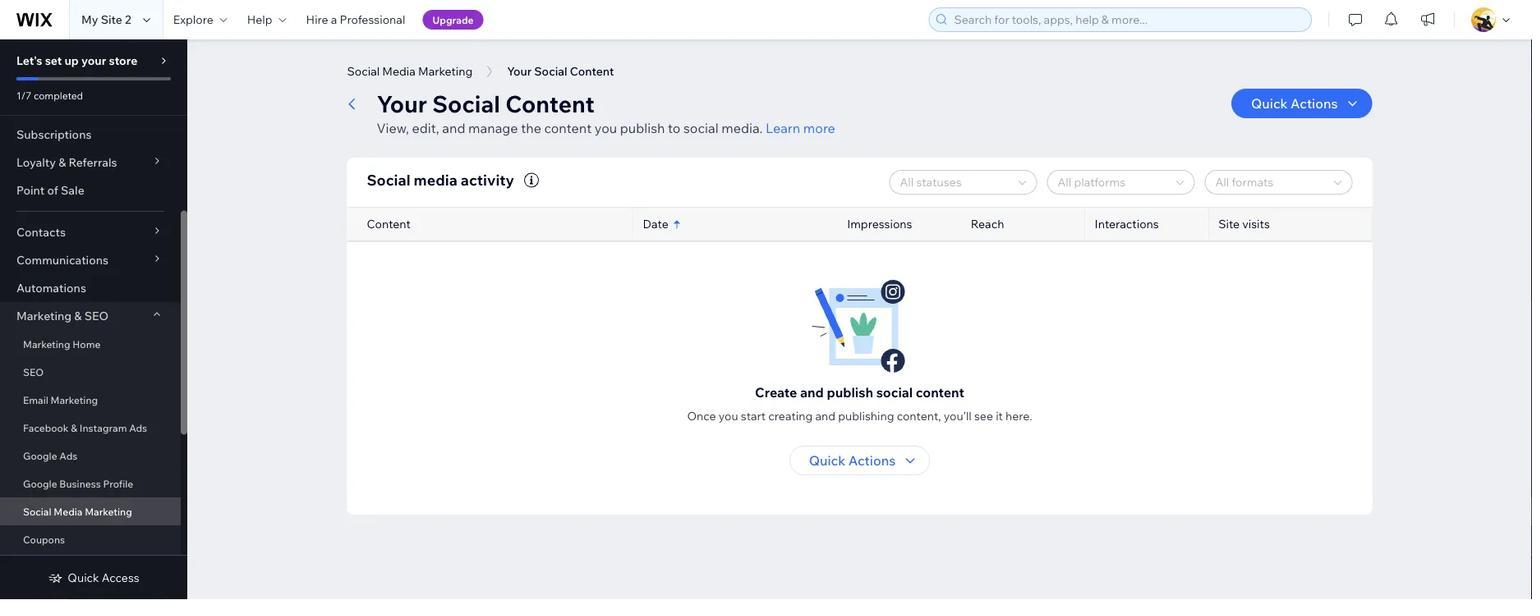 Task type: locate. For each thing, give the bounding box(es) containing it.
0 horizontal spatial your
[[377, 89, 427, 118]]

quick up all formats field
[[1251, 95, 1288, 112]]

help button
[[237, 0, 296, 39]]

publish up publishing
[[827, 385, 874, 401]]

quick actions
[[1251, 95, 1338, 112], [809, 453, 896, 469]]

social media marketing inside sidebar element
[[23, 506, 132, 518]]

0 vertical spatial &
[[58, 155, 66, 170]]

& right facebook
[[71, 422, 77, 434]]

marketing down marketing & seo
[[23, 338, 70, 350]]

content up your social content view, edit, and manage the content you publish to social media. learn more
[[570, 64, 614, 78]]

1 horizontal spatial actions
[[1291, 95, 1338, 112]]

social media marketing inside button
[[347, 64, 473, 78]]

1 vertical spatial google
[[23, 478, 57, 490]]

seo up email
[[23, 366, 44, 378]]

ads right instagram
[[129, 422, 147, 434]]

0 vertical spatial ads
[[129, 422, 147, 434]]

your for your social content
[[507, 64, 532, 78]]

communications
[[16, 253, 109, 267]]

2 google from the top
[[23, 478, 57, 490]]

you
[[595, 120, 617, 136], [719, 409, 738, 424]]

site
[[101, 12, 122, 27], [1219, 217, 1240, 231]]

hire a professional
[[306, 12, 405, 27]]

0 horizontal spatial social
[[684, 120, 719, 136]]

1 horizontal spatial ads
[[129, 422, 147, 434]]

1 vertical spatial you
[[719, 409, 738, 424]]

social media activity
[[367, 171, 514, 189]]

1 vertical spatial media
[[54, 506, 83, 518]]

0 horizontal spatial media
[[54, 506, 83, 518]]

seo
[[84, 309, 109, 323], [23, 366, 44, 378]]

loyalty & referrals button
[[0, 149, 181, 177]]

your inside your social content view, edit, and manage the content you publish to social media. learn more
[[377, 89, 427, 118]]

content inside button
[[570, 64, 614, 78]]

social media marketing
[[347, 64, 473, 78], [23, 506, 132, 518]]

1 horizontal spatial your
[[507, 64, 532, 78]]

publishing
[[838, 409, 894, 424]]

my site 2
[[81, 12, 131, 27]]

you'll
[[944, 409, 972, 424]]

1 horizontal spatial quick actions button
[[1232, 89, 1373, 118]]

0 vertical spatial social
[[684, 120, 719, 136]]

0 vertical spatial your
[[507, 64, 532, 78]]

social down the hire a professional link
[[347, 64, 380, 78]]

0 vertical spatial quick
[[1251, 95, 1288, 112]]

1 horizontal spatial content
[[916, 385, 965, 401]]

social
[[347, 64, 380, 78], [534, 64, 568, 78], [432, 89, 500, 118], [367, 171, 411, 189], [23, 506, 51, 518]]

0 vertical spatial and
[[442, 120, 465, 136]]

1 vertical spatial publish
[[827, 385, 874, 401]]

1 horizontal spatial social media marketing
[[347, 64, 473, 78]]

media inside the social media marketing button
[[382, 64, 416, 78]]

marketing
[[418, 64, 473, 78], [16, 309, 72, 323], [23, 338, 70, 350], [51, 394, 98, 406], [85, 506, 132, 518]]

0 horizontal spatial content
[[544, 120, 592, 136]]

1 vertical spatial content
[[916, 385, 965, 401]]

content inside create and publish social content once you start creating and publishing content, you'll see it here.
[[916, 385, 965, 401]]

content right the at the top left of the page
[[544, 120, 592, 136]]

0 horizontal spatial quick actions
[[809, 453, 896, 469]]

1 horizontal spatial social
[[877, 385, 913, 401]]

it
[[996, 409, 1003, 424]]

ads up google business profile
[[59, 450, 77, 462]]

the
[[521, 120, 541, 136]]

google business profile link
[[0, 470, 181, 498]]

1 vertical spatial quick actions
[[809, 453, 896, 469]]

media for social media marketing link
[[54, 506, 83, 518]]

subscriptions
[[16, 127, 92, 142]]

your for your social content view, edit, and manage the content you publish to social media. learn more
[[377, 89, 427, 118]]

1 horizontal spatial you
[[719, 409, 738, 424]]

2 vertical spatial content
[[367, 217, 411, 231]]

0 horizontal spatial ads
[[59, 450, 77, 462]]

actions
[[1291, 95, 1338, 112], [849, 453, 896, 469]]

0 horizontal spatial quick actions button
[[789, 446, 930, 476]]

2 vertical spatial quick
[[68, 571, 99, 585]]

communications button
[[0, 247, 181, 274]]

google inside google business profile "link"
[[23, 478, 57, 490]]

quick left access
[[68, 571, 99, 585]]

coupons
[[23, 534, 65, 546]]

point of sale link
[[0, 177, 181, 205]]

seo down the automations link
[[84, 309, 109, 323]]

media inside social media marketing link
[[54, 506, 83, 518]]

0 horizontal spatial site
[[101, 12, 122, 27]]

let's
[[16, 53, 42, 68]]

content for your social content
[[570, 64, 614, 78]]

social up manage at the top left
[[432, 89, 500, 118]]

seo inside popup button
[[84, 309, 109, 323]]

your inside "your social content" button
[[507, 64, 532, 78]]

my
[[81, 12, 98, 27]]

0 vertical spatial publish
[[620, 120, 665, 136]]

0 vertical spatial content
[[544, 120, 592, 136]]

and right edit,
[[442, 120, 465, 136]]

social left "media"
[[367, 171, 411, 189]]

0 vertical spatial google
[[23, 450, 57, 462]]

let's set up your store
[[16, 53, 138, 68]]

Search for tools, apps, help & more... field
[[949, 8, 1307, 31]]

view,
[[377, 120, 409, 136]]

google inside google ads link
[[23, 450, 57, 462]]

loyalty
[[16, 155, 56, 170]]

marketing home
[[23, 338, 101, 350]]

google for google business profile
[[23, 478, 57, 490]]

content inside your social content view, edit, and manage the content you publish to social media. learn more
[[505, 89, 595, 118]]

creating
[[769, 409, 813, 424]]

social up content,
[[877, 385, 913, 401]]

0 vertical spatial media
[[382, 64, 416, 78]]

instagram
[[80, 422, 127, 434]]

impressions
[[847, 217, 913, 231]]

media for the social media marketing button
[[382, 64, 416, 78]]

0 horizontal spatial social media marketing
[[23, 506, 132, 518]]

marketing home link
[[0, 330, 181, 358]]

more
[[804, 120, 836, 136]]

you left to
[[595, 120, 617, 136]]

0 vertical spatial you
[[595, 120, 617, 136]]

1 vertical spatial content
[[505, 89, 595, 118]]

edit,
[[412, 120, 439, 136]]

google business profile
[[23, 478, 133, 490]]

media down google business profile
[[54, 506, 83, 518]]

0 horizontal spatial actions
[[849, 453, 896, 469]]

google down the google ads
[[23, 478, 57, 490]]

business
[[59, 478, 101, 490]]

you inside your social content view, edit, and manage the content you publish to social media. learn more
[[595, 120, 617, 136]]

marketing down automations
[[16, 309, 72, 323]]

sale
[[61, 183, 84, 198]]

& for facebook
[[71, 422, 77, 434]]

marketing down upgrade "button" at the left top of the page
[[418, 64, 473, 78]]

professional
[[340, 12, 405, 27]]

social up the at the top left of the page
[[534, 64, 568, 78]]

& for marketing
[[74, 309, 82, 323]]

1 vertical spatial and
[[800, 385, 824, 401]]

google ads link
[[0, 442, 181, 470]]

up
[[65, 53, 79, 68]]

0 horizontal spatial publish
[[620, 120, 665, 136]]

ads
[[129, 422, 147, 434], [59, 450, 77, 462]]

content for your social content view, edit, and manage the content you publish to social media. learn more
[[505, 89, 595, 118]]

1 horizontal spatial publish
[[827, 385, 874, 401]]

here.
[[1006, 409, 1032, 424]]

a
[[331, 12, 337, 27]]

0 vertical spatial seo
[[84, 309, 109, 323]]

1 horizontal spatial quick
[[809, 453, 846, 469]]

you left start
[[719, 409, 738, 424]]

content
[[544, 120, 592, 136], [916, 385, 965, 401]]

seo link
[[0, 358, 181, 386]]

0 vertical spatial quick actions
[[1251, 95, 1338, 112]]

quick access
[[68, 571, 139, 585]]

your
[[507, 64, 532, 78], [377, 89, 427, 118]]

referrals
[[69, 155, 117, 170]]

social up the coupons
[[23, 506, 51, 518]]

media
[[382, 64, 416, 78], [54, 506, 83, 518]]

social media marketing down google business profile
[[23, 506, 132, 518]]

publish inside your social content view, edit, and manage the content you publish to social media. learn more
[[620, 120, 665, 136]]

and right creating at the right bottom of the page
[[815, 409, 836, 424]]

0 horizontal spatial seo
[[23, 366, 44, 378]]

0 vertical spatial quick actions button
[[1232, 89, 1373, 118]]

your up view,
[[377, 89, 427, 118]]

0 vertical spatial social media marketing
[[347, 64, 473, 78]]

1 vertical spatial your
[[377, 89, 427, 118]]

content
[[570, 64, 614, 78], [505, 89, 595, 118], [367, 217, 411, 231]]

1 vertical spatial quick
[[809, 453, 846, 469]]

publish left to
[[620, 120, 665, 136]]

social right to
[[684, 120, 719, 136]]

content up you'll
[[916, 385, 965, 401]]

0 horizontal spatial quick
[[68, 571, 99, 585]]

0 vertical spatial content
[[570, 64, 614, 78]]

marketing & seo button
[[0, 302, 181, 330]]

1 vertical spatial social
[[877, 385, 913, 401]]

1 vertical spatial &
[[74, 309, 82, 323]]

your up the at the top left of the page
[[507, 64, 532, 78]]

visits
[[1243, 217, 1270, 231]]

social media marketing link
[[0, 498, 181, 526]]

google
[[23, 450, 57, 462], [23, 478, 57, 490]]

&
[[58, 155, 66, 170], [74, 309, 82, 323], [71, 422, 77, 434]]

quick actions button
[[1232, 89, 1373, 118], [789, 446, 930, 476]]

content down social media activity
[[367, 217, 411, 231]]

contacts button
[[0, 219, 181, 247]]

content up the at the top left of the page
[[505, 89, 595, 118]]

site left visits
[[1219, 217, 1240, 231]]

create
[[755, 385, 797, 401]]

create and publish social content once you start creating and publishing content, you'll see it here.
[[687, 385, 1032, 424]]

media
[[414, 171, 458, 189]]

& right loyalty
[[58, 155, 66, 170]]

content inside your social content view, edit, and manage the content you publish to social media. learn more
[[544, 120, 592, 136]]

reach
[[971, 217, 1004, 231]]

1 horizontal spatial site
[[1219, 217, 1240, 231]]

0 vertical spatial actions
[[1291, 95, 1338, 112]]

google down facebook
[[23, 450, 57, 462]]

1 horizontal spatial seo
[[84, 309, 109, 323]]

social media marketing up edit,
[[347, 64, 473, 78]]

home
[[73, 338, 101, 350]]

2 vertical spatial &
[[71, 422, 77, 434]]

quick down creating at the right bottom of the page
[[809, 453, 846, 469]]

media up view,
[[382, 64, 416, 78]]

marketing down profile
[[85, 506, 132, 518]]

help
[[247, 12, 272, 27]]

& up home
[[74, 309, 82, 323]]

and up creating at the right bottom of the page
[[800, 385, 824, 401]]

quick access button
[[48, 571, 139, 586]]

site left 2 at the top of the page
[[101, 12, 122, 27]]

1 horizontal spatial media
[[382, 64, 416, 78]]

social inside your social content view, edit, and manage the content you publish to social media. learn more
[[684, 120, 719, 136]]

1 vertical spatial social media marketing
[[23, 506, 132, 518]]

0 horizontal spatial you
[[595, 120, 617, 136]]

activity
[[461, 171, 514, 189]]

1 google from the top
[[23, 450, 57, 462]]



Task type: describe. For each thing, give the bounding box(es) containing it.
1 vertical spatial site
[[1219, 217, 1240, 231]]

and inside your social content view, edit, and manage the content you publish to social media. learn more
[[442, 120, 465, 136]]

publish inside create and publish social content once you start creating and publishing content, you'll see it here.
[[827, 385, 874, 401]]

date
[[643, 217, 669, 231]]

2 vertical spatial and
[[815, 409, 836, 424]]

explore
[[173, 12, 213, 27]]

email marketing
[[23, 394, 98, 406]]

social media marketing for the social media marketing button
[[347, 64, 473, 78]]

social inside social media marketing link
[[23, 506, 51, 518]]

your social content
[[507, 64, 614, 78]]

content,
[[897, 409, 941, 424]]

2 horizontal spatial quick
[[1251, 95, 1288, 112]]

1 vertical spatial actions
[[849, 453, 896, 469]]

upgrade
[[433, 14, 474, 26]]

facebook & instagram ads
[[23, 422, 147, 434]]

1/7 completed
[[16, 89, 83, 101]]

profile
[[103, 478, 133, 490]]

marketing up facebook & instagram ads
[[51, 394, 98, 406]]

social inside create and publish social content once you start creating and publishing content, you'll see it here.
[[877, 385, 913, 401]]

All platforms field
[[1053, 171, 1171, 194]]

your
[[81, 53, 106, 68]]

loyalty & referrals
[[16, 155, 117, 170]]

once
[[687, 409, 716, 424]]

to
[[668, 120, 681, 136]]

coupons link
[[0, 526, 181, 554]]

access
[[102, 571, 139, 585]]

1 vertical spatial quick actions button
[[789, 446, 930, 476]]

quick inside "button"
[[68, 571, 99, 585]]

1 vertical spatial ads
[[59, 450, 77, 462]]

facebook & instagram ads link
[[0, 414, 181, 442]]

social media marketing button
[[339, 59, 481, 84]]

sidebar element
[[0, 39, 187, 601]]

social media marketing for social media marketing link
[[23, 506, 132, 518]]

point of sale
[[16, 183, 84, 198]]

2
[[125, 12, 131, 27]]

your social content button
[[499, 59, 622, 84]]

1/7
[[16, 89, 31, 101]]

automations link
[[0, 274, 181, 302]]

social inside your social content view, edit, and manage the content you publish to social media. learn more
[[432, 89, 500, 118]]

All formats field
[[1211, 171, 1329, 194]]

1 horizontal spatial quick actions
[[1251, 95, 1338, 112]]

0 vertical spatial site
[[101, 12, 122, 27]]

1 vertical spatial seo
[[23, 366, 44, 378]]

set
[[45, 53, 62, 68]]

facebook
[[23, 422, 69, 434]]

of
[[47, 183, 58, 198]]

your social content view, edit, and manage the content you publish to social media. learn more
[[377, 89, 836, 136]]

automations
[[16, 281, 86, 295]]

you inside create and publish social content once you start creating and publishing content, you'll see it here.
[[719, 409, 738, 424]]

marketing & seo
[[16, 309, 109, 323]]

hire
[[306, 12, 328, 27]]

see
[[975, 409, 993, 424]]

marketing inside popup button
[[16, 309, 72, 323]]

google ads
[[23, 450, 77, 462]]

social inside "your social content" button
[[534, 64, 568, 78]]

& for loyalty
[[58, 155, 66, 170]]

site visits
[[1219, 217, 1270, 231]]

interactions
[[1095, 217, 1159, 231]]

email marketing link
[[0, 386, 181, 414]]

upgrade button
[[423, 10, 484, 30]]

completed
[[34, 89, 83, 101]]

start
[[741, 409, 766, 424]]

media.
[[722, 120, 763, 136]]

point
[[16, 183, 45, 198]]

learn more link
[[766, 118, 836, 138]]

learn
[[766, 120, 801, 136]]

google for google ads
[[23, 450, 57, 462]]

All statuses field
[[895, 171, 1014, 194]]

marketing inside button
[[418, 64, 473, 78]]

contacts
[[16, 225, 66, 240]]

hire a professional link
[[296, 0, 415, 39]]

social inside button
[[347, 64, 380, 78]]

email
[[23, 394, 48, 406]]

store
[[109, 53, 138, 68]]

subscriptions link
[[0, 121, 181, 149]]

manage
[[468, 120, 518, 136]]



Task type: vqa. For each thing, say whether or not it's contained in the screenshot.
social inside Create and publish social content Once you start creating and publishing content, you'll see it here.
yes



